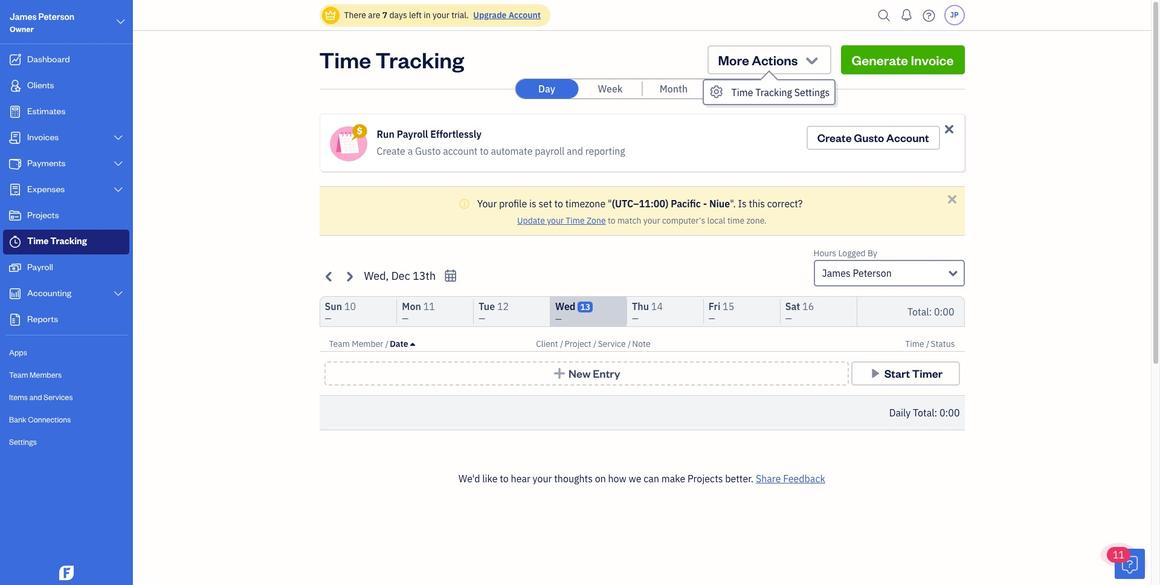 Task type: describe. For each thing, give the bounding box(es) containing it.
status link
[[931, 338, 955, 349]]

project
[[565, 338, 592, 349]]

wed, dec 13th
[[364, 269, 436, 283]]

days
[[390, 10, 407, 21]]

2 / from the left
[[560, 338, 564, 349]]

date link
[[390, 338, 415, 349]]

payroll
[[535, 145, 565, 157]]

payments
[[27, 157, 66, 169]]

time down there
[[319, 45, 371, 74]]

make
[[662, 473, 686, 485]]

service
[[598, 338, 626, 349]]

note link
[[632, 338, 651, 349]]

caretup image
[[410, 339, 415, 349]]

0 vertical spatial chevron large down image
[[115, 15, 126, 29]]

more
[[718, 51, 749, 68]]

to right 'like'
[[500, 473, 509, 485]]

3 / from the left
[[594, 338, 597, 349]]

notifications image
[[897, 3, 917, 27]]

time tracking settings
[[732, 86, 830, 99]]

your right in
[[433, 10, 450, 21]]

14
[[651, 300, 663, 312]]

sun 10 —
[[325, 300, 356, 324]]

zone
[[587, 215, 606, 226]]

create inside run payroll effortlessly create a gusto account to automate payroll and reporting
[[377, 145, 406, 157]]

new
[[569, 366, 591, 380]]

payroll link
[[3, 256, 129, 280]]

1 / from the left
[[386, 338, 389, 349]]

member
[[352, 338, 384, 349]]

13
[[580, 302, 591, 312]]

— for wed
[[556, 314, 562, 325]]

chevron large down image for expenses
[[113, 185, 124, 195]]

start timer
[[885, 366, 943, 380]]

close image
[[943, 122, 957, 136]]

money image
[[8, 262, 22, 274]]

tue 12 —
[[479, 300, 509, 324]]

payroll inside main element
[[27, 261, 53, 273]]

total : 0:00
[[908, 306, 955, 318]]

0 horizontal spatial account
[[509, 10, 541, 21]]

timer image
[[8, 236, 22, 248]]

chevron large down image for payments
[[113, 159, 124, 169]]

owner
[[10, 24, 34, 34]]

payment image
[[8, 158, 22, 170]]

client
[[536, 338, 558, 349]]

create gusto account button
[[807, 126, 940, 150]]

account
[[443, 145, 478, 157]]

chevron large down image inside the invoices link
[[113, 133, 124, 143]]

mon
[[402, 300, 421, 312]]

set
[[539, 198, 552, 210]]

time
[[728, 215, 745, 226]]

time tracking link
[[3, 230, 129, 254]]

chevron large down image for accounting
[[113, 289, 124, 299]]

computer's
[[662, 215, 706, 226]]

project image
[[8, 210, 22, 222]]

team member /
[[329, 338, 389, 349]]

7
[[382, 10, 388, 21]]

week link
[[579, 79, 642, 99]]

upgrade account link
[[471, 10, 541, 21]]

0 vertical spatial time tracking
[[319, 45, 464, 74]]

sun
[[325, 300, 342, 312]]

james for james peterson owner
[[10, 11, 37, 22]]

trial.
[[452, 10, 469, 21]]

— for sat
[[786, 313, 792, 324]]

generate
[[852, 51, 909, 68]]

niue
[[710, 198, 730, 210]]

update your time zone to match your computer's local time zone.
[[517, 215, 767, 226]]

this
[[749, 198, 765, 210]]

0 horizontal spatial :
[[929, 306, 932, 318]]

daily
[[890, 407, 911, 419]]

time tracking inside main element
[[27, 235, 87, 247]]

— for thu
[[632, 313, 639, 324]]

mon 11 —
[[402, 300, 435, 324]]

local
[[708, 215, 726, 226]]

play image
[[869, 367, 883, 380]]

entry
[[593, 366, 621, 380]]

settings inside main element
[[9, 437, 37, 447]]

day link
[[516, 79, 578, 99]]

create inside create gusto account button
[[818, 131, 852, 144]]

project link
[[565, 338, 594, 349]]

11 button
[[1107, 547, 1145, 579]]

apps
[[9, 348, 27, 357]]

zone.
[[747, 215, 767, 226]]

sat 16 —
[[786, 300, 814, 324]]

estimates link
[[3, 100, 129, 125]]

gusto inside button
[[854, 131, 884, 144]]

client / project / service / note
[[536, 338, 651, 349]]

accounting
[[27, 287, 72, 299]]

gusto inside run payroll effortlessly create a gusto account to automate payroll and reporting
[[415, 145, 441, 157]]

16
[[803, 300, 814, 312]]

james peterson owner
[[10, 11, 74, 34]]

your profile is set to timezone " (utc–11:00) pacific - niue ". is this correct?
[[477, 198, 803, 210]]

your down set
[[547, 215, 564, 226]]

thoughts
[[554, 473, 593, 485]]

james peterson button
[[814, 260, 965, 287]]

and inside run payroll effortlessly create a gusto account to automate payroll and reporting
[[567, 145, 583, 157]]

dashboard
[[27, 53, 70, 65]]

1 horizontal spatial projects
[[688, 473, 723, 485]]

timezone
[[566, 198, 606, 210]]

peterson for james peterson owner
[[38, 11, 74, 22]]

note
[[632, 338, 651, 349]]

date
[[390, 338, 408, 349]]

crown image
[[324, 9, 337, 21]]

tracking inside time tracking link
[[50, 235, 87, 247]]

new entry
[[569, 366, 621, 380]]

— for fri
[[709, 313, 715, 324]]

time left "status"
[[906, 338, 925, 349]]

projects link
[[3, 204, 129, 228]]

logged
[[839, 248, 866, 259]]



Task type: vqa. For each thing, say whether or not it's contained in the screenshot.
Month Link at right
yes



Task type: locate. For each thing, give the bounding box(es) containing it.
more actions button
[[708, 45, 831, 74]]

0:00 up "status"
[[934, 306, 955, 318]]

0 vertical spatial peterson
[[38, 11, 74, 22]]

11
[[423, 300, 435, 312], [1113, 549, 1125, 561]]

effortlessly
[[431, 128, 482, 140]]

account
[[509, 10, 541, 21], [887, 131, 929, 144]]

1 vertical spatial gusto
[[415, 145, 441, 157]]

items
[[9, 392, 28, 402]]

report image
[[8, 314, 22, 326]]

reporting
[[586, 145, 625, 157]]

0 horizontal spatial create
[[377, 145, 406, 157]]

projects down the 'expenses'
[[27, 209, 59, 221]]

1 horizontal spatial create
[[818, 131, 852, 144]]

— inside wed 13 —
[[556, 314, 562, 325]]

chevron large down image inside accounting link
[[113, 289, 124, 299]]

accounting link
[[3, 282, 129, 306]]

thu
[[632, 300, 649, 312]]

dashboard link
[[3, 48, 129, 73]]

chevrondown image
[[804, 51, 821, 68]]

0:00 down timer on the bottom right of page
[[940, 407, 960, 419]]

1 horizontal spatial and
[[567, 145, 583, 157]]

team
[[329, 338, 350, 349], [9, 370, 28, 380]]

update your time zone link
[[517, 215, 606, 226]]

peterson down by
[[853, 267, 892, 279]]

1 horizontal spatial gusto
[[854, 131, 884, 144]]

0 vertical spatial settings
[[795, 86, 830, 99]]

chart image
[[8, 288, 22, 300]]

1 vertical spatial peterson
[[853, 267, 892, 279]]

4 / from the left
[[628, 338, 631, 349]]

resource center badge image
[[1115, 549, 1145, 579]]

on
[[595, 473, 606, 485]]

projects right make
[[688, 473, 723, 485]]

0 vertical spatial create
[[818, 131, 852, 144]]

1 vertical spatial time tracking
[[27, 235, 87, 247]]

— down sun
[[325, 313, 331, 324]]

time down more
[[732, 86, 753, 99]]

and inside "link"
[[29, 392, 42, 402]]

— down mon
[[402, 313, 409, 324]]

chevron large down image inside expenses link
[[113, 185, 124, 195]]

clients
[[27, 79, 54, 91]]

jp button
[[944, 5, 965, 25]]

bank connections
[[9, 415, 71, 424]]

chevron large down image
[[113, 159, 124, 169], [113, 185, 124, 195], [113, 289, 124, 299]]

status
[[931, 338, 955, 349]]

2 chevron large down image from the top
[[113, 185, 124, 195]]

hours logged by
[[814, 248, 878, 259]]

11 inside mon 11 —
[[423, 300, 435, 312]]

0 vertical spatial james
[[10, 11, 37, 22]]

and right payroll on the left of the page
[[567, 145, 583, 157]]

— inside fri 15 —
[[709, 313, 715, 324]]

— down wed
[[556, 314, 562, 325]]

info image
[[459, 196, 475, 211]]

create gusto account
[[818, 131, 929, 144]]

— down fri
[[709, 313, 715, 324]]

fri 15 —
[[709, 300, 735, 324]]

0 horizontal spatial settings
[[9, 437, 37, 447]]

peterson up dashboard on the top of the page
[[38, 11, 74, 22]]

estimates
[[27, 105, 65, 117]]

— for sun
[[325, 313, 331, 324]]

/ left the note link at the bottom of the page
[[628, 338, 631, 349]]

peterson for james peterson
[[853, 267, 892, 279]]

total up time link
[[908, 306, 929, 318]]

time down timezone
[[566, 215, 585, 226]]

james inside dropdown button
[[822, 267, 851, 279]]

dashboard image
[[8, 54, 22, 66]]

plus image
[[553, 367, 567, 380]]

0 horizontal spatial james
[[10, 11, 37, 22]]

— down "thu"
[[632, 313, 639, 324]]

/ right client at the left of page
[[560, 338, 564, 349]]

1 horizontal spatial time tracking
[[319, 45, 464, 74]]

1 horizontal spatial peterson
[[853, 267, 892, 279]]

client image
[[8, 80, 22, 92]]

pacific
[[671, 198, 701, 210]]

expenses link
[[3, 178, 129, 202]]

0 horizontal spatial tracking
[[50, 235, 87, 247]]

10
[[344, 300, 356, 312]]

freshbooks image
[[57, 566, 76, 580]]

1 vertical spatial chevron large down image
[[113, 185, 124, 195]]

0 vertical spatial 11
[[423, 300, 435, 312]]

search image
[[875, 6, 894, 24]]

— for mon
[[402, 313, 409, 324]]

1 horizontal spatial payroll
[[397, 128, 428, 140]]

chevron large down image inside payments link
[[113, 159, 124, 169]]

james inside james peterson owner
[[10, 11, 37, 22]]

team inside main element
[[9, 370, 28, 380]]

month link
[[643, 79, 705, 99]]

1 horizontal spatial 11
[[1113, 549, 1125, 561]]

0 vertical spatial account
[[509, 10, 541, 21]]

fri
[[709, 300, 721, 312]]

1 vertical spatial james
[[822, 267, 851, 279]]

james up owner
[[10, 11, 37, 22]]

0 vertical spatial tracking
[[376, 45, 464, 74]]

invoice image
[[8, 132, 22, 144]]

tue
[[479, 300, 495, 312]]

payroll inside run payroll effortlessly create a gusto account to automate payroll and reporting
[[397, 128, 428, 140]]

invoices
[[27, 131, 59, 143]]

1 horizontal spatial james
[[822, 267, 851, 279]]

0 vertical spatial team
[[329, 338, 350, 349]]

1 vertical spatial total
[[913, 407, 935, 419]]

1 vertical spatial payroll
[[27, 261, 53, 273]]

next day image
[[342, 269, 356, 283]]

0 vertical spatial chevron large down image
[[113, 159, 124, 169]]

1 vertical spatial 0:00
[[940, 407, 960, 419]]

time tracking down days
[[319, 45, 464, 74]]

choose a date image
[[444, 269, 458, 283]]

— inside sun 10 —
[[325, 313, 331, 324]]

go to help image
[[920, 6, 939, 24]]

0 vertical spatial gusto
[[854, 131, 884, 144]]

share feedback button
[[756, 471, 826, 486]]

team left member
[[329, 338, 350, 349]]

account inside button
[[887, 131, 929, 144]]

1 vertical spatial create
[[377, 145, 406, 157]]

match
[[618, 215, 642, 226]]

can
[[644, 473, 659, 485]]

sat
[[786, 300, 800, 312]]

estimate image
[[8, 106, 22, 118]]

projects
[[27, 209, 59, 221], [688, 473, 723, 485]]

0 vertical spatial total
[[908, 306, 929, 318]]

and right items
[[29, 392, 42, 402]]

1 horizontal spatial :
[[935, 407, 938, 419]]

correct?
[[768, 198, 803, 210]]

0 vertical spatial payroll
[[397, 128, 428, 140]]

clients link
[[3, 74, 129, 99]]

— inside tue 12 —
[[479, 313, 485, 324]]

payments link
[[3, 152, 129, 176]]

time tracking down projects link
[[27, 235, 87, 247]]

team up items
[[9, 370, 28, 380]]

/ left service in the right bottom of the page
[[594, 338, 597, 349]]

1 vertical spatial team
[[9, 370, 28, 380]]

0 horizontal spatial 11
[[423, 300, 435, 312]]

projects inside main element
[[27, 209, 59, 221]]

1 vertical spatial and
[[29, 392, 42, 402]]

items and services link
[[3, 387, 129, 408]]

1 vertical spatial projects
[[688, 473, 723, 485]]

chevron large down image down payroll link
[[113, 289, 124, 299]]

your right hear
[[533, 473, 552, 485]]

chevron large down image down the invoices link
[[113, 159, 124, 169]]

0 horizontal spatial payroll
[[27, 261, 53, 273]]

settings
[[795, 86, 830, 99], [9, 437, 37, 447]]

to
[[480, 145, 489, 157], [555, 198, 563, 210], [608, 215, 616, 226], [500, 473, 509, 485]]

total right daily
[[913, 407, 935, 419]]

: right daily
[[935, 407, 938, 419]]

we
[[629, 473, 642, 485]]

— down tue at the left bottom of page
[[479, 313, 485, 324]]

chevron large down image down payments link
[[113, 185, 124, 195]]

profile
[[499, 198, 527, 210]]

peterson inside dropdown button
[[853, 267, 892, 279]]

jp
[[950, 10, 959, 19]]

-
[[703, 198, 707, 210]]

james
[[10, 11, 37, 22], [822, 267, 851, 279]]

payroll right money image
[[27, 261, 53, 273]]

0 horizontal spatial time tracking
[[27, 235, 87, 247]]

more actions
[[718, 51, 798, 68]]

1 horizontal spatial settings
[[795, 86, 830, 99]]

start timer button
[[851, 361, 960, 386]]

to right account
[[480, 145, 489, 157]]

0 vertical spatial 0:00
[[934, 306, 955, 318]]

1 vertical spatial settings
[[9, 437, 37, 447]]

1 chevron large down image from the top
[[113, 159, 124, 169]]

tracking down the left
[[376, 45, 464, 74]]

1 vertical spatial tracking
[[756, 86, 792, 99]]

settings down chevrondown image
[[795, 86, 830, 99]]

like
[[482, 473, 498, 485]]

dec
[[392, 269, 410, 283]]

13th
[[413, 269, 436, 283]]

0 vertical spatial :
[[929, 306, 932, 318]]

hear
[[511, 473, 531, 485]]

— for tue
[[479, 313, 485, 324]]

time right timer image
[[27, 235, 49, 247]]

(utc–11:00)
[[612, 198, 669, 210]]

your down (utc–11:00)
[[644, 215, 660, 226]]

total
[[908, 306, 929, 318], [913, 407, 935, 419]]

: up time / status
[[929, 306, 932, 318]]

members
[[30, 370, 62, 380]]

team members
[[9, 370, 62, 380]]

thu 14 —
[[632, 300, 663, 324]]

— inside mon 11 —
[[402, 313, 409, 324]]

1 vertical spatial :
[[935, 407, 938, 419]]

your
[[433, 10, 450, 21], [547, 215, 564, 226], [644, 215, 660, 226], [533, 473, 552, 485]]

time tracking
[[319, 45, 464, 74], [27, 235, 87, 247]]

account left close icon
[[887, 131, 929, 144]]

expenses
[[27, 183, 65, 195]]

are
[[368, 10, 380, 21]]

0 horizontal spatial team
[[9, 370, 28, 380]]

0 horizontal spatial and
[[29, 392, 42, 402]]

to right zone
[[608, 215, 616, 226]]

wed
[[556, 300, 576, 312]]

0 horizontal spatial peterson
[[38, 11, 74, 22]]

james down hours logged by
[[822, 267, 851, 279]]

apps link
[[3, 342, 129, 363]]

0 vertical spatial projects
[[27, 209, 59, 221]]

1 vertical spatial chevron large down image
[[113, 133, 124, 143]]

1 horizontal spatial account
[[887, 131, 929, 144]]

tracking inside time tracking settings link
[[756, 86, 792, 99]]

1 vertical spatial account
[[887, 131, 929, 144]]

to right set
[[555, 198, 563, 210]]

day
[[539, 83, 555, 95]]

15
[[723, 300, 735, 312]]

chevron large down image
[[115, 15, 126, 29], [113, 133, 124, 143]]

12
[[497, 300, 509, 312]]

how
[[608, 473, 627, 485]]

tracking down projects link
[[50, 235, 87, 247]]

settings down the bank
[[9, 437, 37, 447]]

main element
[[0, 0, 163, 585]]

0 horizontal spatial gusto
[[415, 145, 441, 157]]

settings link
[[3, 432, 129, 453]]

expense image
[[8, 184, 22, 196]]

/ left "status"
[[927, 338, 930, 349]]

james for james peterson
[[822, 267, 851, 279]]

previous day image
[[322, 269, 336, 283]]

1 vertical spatial 11
[[1113, 549, 1125, 561]]

reports
[[27, 313, 58, 325]]

generate invoice button
[[841, 45, 965, 74]]

actions
[[752, 51, 798, 68]]

1 horizontal spatial tracking
[[376, 45, 464, 74]]

team for team member /
[[329, 338, 350, 349]]

upgrade
[[473, 10, 507, 21]]

left
[[409, 10, 422, 21]]

team members link
[[3, 364, 129, 386]]

/ left date on the left bottom
[[386, 338, 389, 349]]

1 horizontal spatial team
[[329, 338, 350, 349]]

time inside main element
[[27, 235, 49, 247]]

3 chevron large down image from the top
[[113, 289, 124, 299]]

— down sat
[[786, 313, 792, 324]]

5 / from the left
[[927, 338, 930, 349]]

peterson inside james peterson owner
[[38, 11, 74, 22]]

team for team members
[[9, 370, 28, 380]]

week
[[598, 83, 623, 95]]

we'd like to hear your thoughts on how we can make projects better. share feedback
[[459, 473, 826, 485]]

tracking down actions
[[756, 86, 792, 99]]

0 vertical spatial and
[[567, 145, 583, 157]]

2 vertical spatial chevron large down image
[[113, 289, 124, 299]]

".
[[730, 198, 736, 210]]

2 vertical spatial tracking
[[50, 235, 87, 247]]

2 horizontal spatial tracking
[[756, 86, 792, 99]]

— inside sat 16 —
[[786, 313, 792, 324]]

— inside "thu 14 —"
[[632, 313, 639, 324]]

11 inside '11' dropdown button
[[1113, 549, 1125, 561]]

payroll up a
[[397, 128, 428, 140]]

gusto
[[854, 131, 884, 144], [415, 145, 441, 157]]

times image
[[946, 192, 960, 206]]

account right upgrade
[[509, 10, 541, 21]]

to inside run payroll effortlessly create a gusto account to automate payroll and reporting
[[480, 145, 489, 157]]

0 horizontal spatial projects
[[27, 209, 59, 221]]



